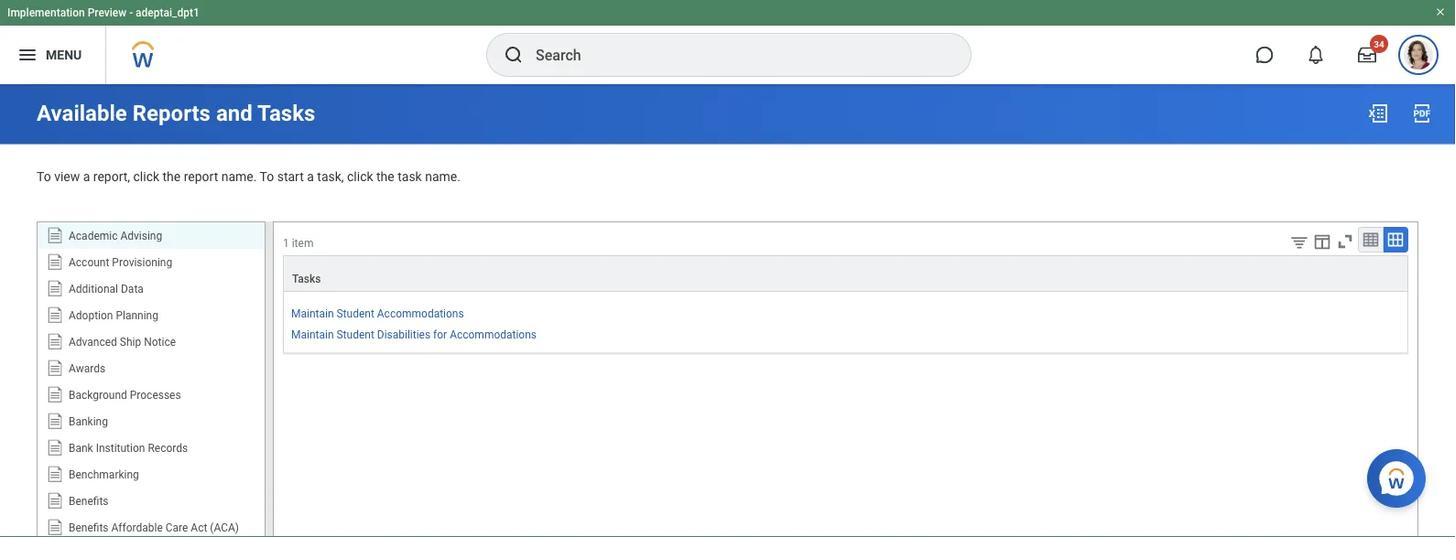 Task type: vqa. For each thing, say whether or not it's contained in the screenshot.
Click to view/edit grid preferences image
yes



Task type: locate. For each thing, give the bounding box(es) containing it.
available reports and tasks
[[37, 100, 315, 126]]

accommodations up maintain student disabilities for accommodations link
[[377, 308, 464, 321]]

student up maintain student disabilities for accommodations link
[[337, 308, 374, 321]]

(aca)
[[210, 522, 239, 534]]

name. right report
[[221, 169, 257, 185]]

justify image
[[16, 44, 38, 66]]

additional
[[69, 283, 118, 295]]

0 vertical spatial tasks
[[257, 100, 315, 126]]

2 name. from the left
[[425, 169, 461, 185]]

0 horizontal spatial click
[[133, 169, 159, 185]]

available
[[37, 100, 127, 126]]

the left report
[[163, 169, 181, 185]]

1 horizontal spatial the
[[376, 169, 394, 185]]

benefits left affordable
[[69, 522, 109, 534]]

0 horizontal spatial the
[[163, 169, 181, 185]]

implementation
[[7, 6, 85, 19]]

banking
[[69, 415, 108, 428]]

advising
[[120, 229, 162, 242]]

0 horizontal spatial to
[[37, 169, 51, 185]]

advanced ship notice
[[69, 336, 176, 349]]

data
[[121, 283, 144, 295]]

table image
[[1362, 231, 1380, 249]]

1 vertical spatial tasks
[[292, 273, 321, 286]]

academic
[[69, 229, 118, 242]]

the
[[163, 169, 181, 185], [376, 169, 394, 185]]

1 vertical spatial benefits
[[69, 522, 109, 534]]

provisioning
[[112, 256, 172, 269]]

planning
[[116, 309, 158, 322]]

task
[[398, 169, 422, 185]]

menu button
[[0, 26, 106, 84]]

adeptai_dpt1
[[136, 6, 199, 19]]

maintain down maintain student accommodations link
[[291, 328, 334, 341]]

1 horizontal spatial to
[[260, 169, 274, 185]]

2 the from the left
[[376, 169, 394, 185]]

expand table image
[[1386, 231, 1405, 249]]

benefits down benchmarking
[[69, 495, 109, 508]]

disabilities
[[377, 328, 431, 341]]

0 horizontal spatial name.
[[221, 169, 257, 185]]

toolbar inside available reports and tasks main content
[[1276, 227, 1408, 256]]

2 maintain from the top
[[291, 328, 334, 341]]

care
[[166, 522, 188, 534]]

0 vertical spatial student
[[337, 308, 374, 321]]

1 horizontal spatial name.
[[425, 169, 461, 185]]

1 maintain from the top
[[291, 308, 334, 321]]

accommodations right "for"
[[450, 328, 537, 341]]

act
[[191, 522, 207, 534]]

a
[[83, 169, 90, 185], [307, 169, 314, 185]]

tasks down item
[[292, 273, 321, 286]]

click
[[133, 169, 159, 185], [347, 169, 373, 185]]

additional data
[[69, 283, 144, 295]]

1 benefits from the top
[[69, 495, 109, 508]]

to
[[37, 169, 51, 185], [260, 169, 274, 185]]

2 benefits from the top
[[69, 522, 109, 534]]

the left the 'task'
[[376, 169, 394, 185]]

maintain student accommodations link
[[291, 304, 464, 321]]

menu banner
[[0, 0, 1455, 84]]

select to filter grid data image
[[1289, 233, 1309, 252]]

reports
[[133, 100, 211, 126]]

tasks row
[[283, 256, 1408, 292]]

report
[[184, 169, 218, 185]]

export to excel image
[[1367, 103, 1389, 125]]

click right the task,
[[347, 169, 373, 185]]

background processes
[[69, 389, 181, 402]]

name. right the 'task'
[[425, 169, 461, 185]]

accommodations
[[377, 308, 464, 321], [450, 328, 537, 341]]

name.
[[221, 169, 257, 185], [425, 169, 461, 185]]

1 student from the top
[[337, 308, 374, 321]]

institution
[[96, 442, 145, 455]]

maintain student disabilities for accommodations link
[[291, 324, 537, 341]]

a right start on the top left
[[307, 169, 314, 185]]

view
[[54, 169, 80, 185]]

0 horizontal spatial a
[[83, 169, 90, 185]]

1 the from the left
[[163, 169, 181, 185]]

student
[[337, 308, 374, 321], [337, 328, 374, 341]]

Search Workday  search field
[[536, 35, 933, 75]]

0 vertical spatial maintain
[[291, 308, 334, 321]]

student down maintain student accommodations link
[[337, 328, 374, 341]]

maintain student accommodations maintain student disabilities for accommodations
[[291, 308, 537, 341]]

ship
[[120, 336, 141, 349]]

34
[[1374, 38, 1384, 49]]

notifications large image
[[1307, 46, 1325, 64]]

awards
[[69, 362, 105, 375]]

1 name. from the left
[[221, 169, 257, 185]]

implementation preview -   adeptai_dpt1
[[7, 6, 199, 19]]

click right report,
[[133, 169, 159, 185]]

affordable
[[111, 522, 163, 534]]

34 button
[[1347, 35, 1388, 75]]

a right view
[[83, 169, 90, 185]]

1 horizontal spatial a
[[307, 169, 314, 185]]

maintain down item
[[291, 308, 334, 321]]

to left start on the top left
[[260, 169, 274, 185]]

tasks
[[257, 100, 315, 126], [292, 273, 321, 286]]

1 vertical spatial maintain
[[291, 328, 334, 341]]

0 vertical spatial benefits
[[69, 495, 109, 508]]

bank
[[69, 442, 93, 455]]

toolbar
[[1276, 227, 1408, 256]]

2 student from the top
[[337, 328, 374, 341]]

and
[[216, 100, 253, 126]]

benefits
[[69, 495, 109, 508], [69, 522, 109, 534]]

tasks button
[[284, 257, 1407, 291]]

to left view
[[37, 169, 51, 185]]

1 vertical spatial student
[[337, 328, 374, 341]]

maintain
[[291, 308, 334, 321], [291, 328, 334, 341]]

for
[[433, 328, 447, 341]]

available reports and tasks main content
[[0, 84, 1455, 538]]

1 horizontal spatial click
[[347, 169, 373, 185]]

tasks right "and"
[[257, 100, 315, 126]]

background
[[69, 389, 127, 402]]



Task type: describe. For each thing, give the bounding box(es) containing it.
account
[[69, 256, 109, 269]]

1 click from the left
[[133, 169, 159, 185]]

view printable version (pdf) image
[[1411, 103, 1433, 125]]

notice
[[144, 336, 176, 349]]

tasks inside popup button
[[292, 273, 321, 286]]

task,
[[317, 169, 344, 185]]

menu
[[46, 47, 82, 62]]

benefits for benefits
[[69, 495, 109, 508]]

adoption
[[69, 309, 113, 322]]

adoption planning
[[69, 309, 158, 322]]

click to view/edit grid preferences image
[[1312, 232, 1332, 252]]

item
[[292, 237, 314, 250]]

fullscreen image
[[1335, 232, 1355, 252]]

report,
[[93, 169, 130, 185]]

-
[[129, 6, 133, 19]]

1 a from the left
[[83, 169, 90, 185]]

profile logan mcneil image
[[1404, 40, 1433, 73]]

search image
[[503, 44, 525, 66]]

1 to from the left
[[37, 169, 51, 185]]

1
[[283, 237, 289, 250]]

2 to from the left
[[260, 169, 274, 185]]

records
[[148, 442, 188, 455]]

advanced
[[69, 336, 117, 349]]

items selected list
[[291, 304, 537, 342]]

bank institution records
[[69, 442, 188, 455]]

0 vertical spatial accommodations
[[377, 308, 464, 321]]

start
[[277, 169, 304, 185]]

2 click from the left
[[347, 169, 373, 185]]

account provisioning
[[69, 256, 172, 269]]

processes
[[130, 389, 181, 402]]

close environment banner image
[[1435, 6, 1446, 17]]

preview
[[88, 6, 127, 19]]

inbox large image
[[1358, 46, 1376, 64]]

1 item
[[283, 237, 314, 250]]

benchmarking
[[69, 468, 139, 481]]

1 vertical spatial accommodations
[[450, 328, 537, 341]]

benefits for benefits affordable care act (aca)
[[69, 522, 109, 534]]

to view a report, click the report name. to start a task, click the task name.
[[37, 169, 461, 185]]

academic advising
[[69, 229, 162, 242]]

2 a from the left
[[307, 169, 314, 185]]

benefits affordable care act (aca)
[[69, 522, 239, 534]]



